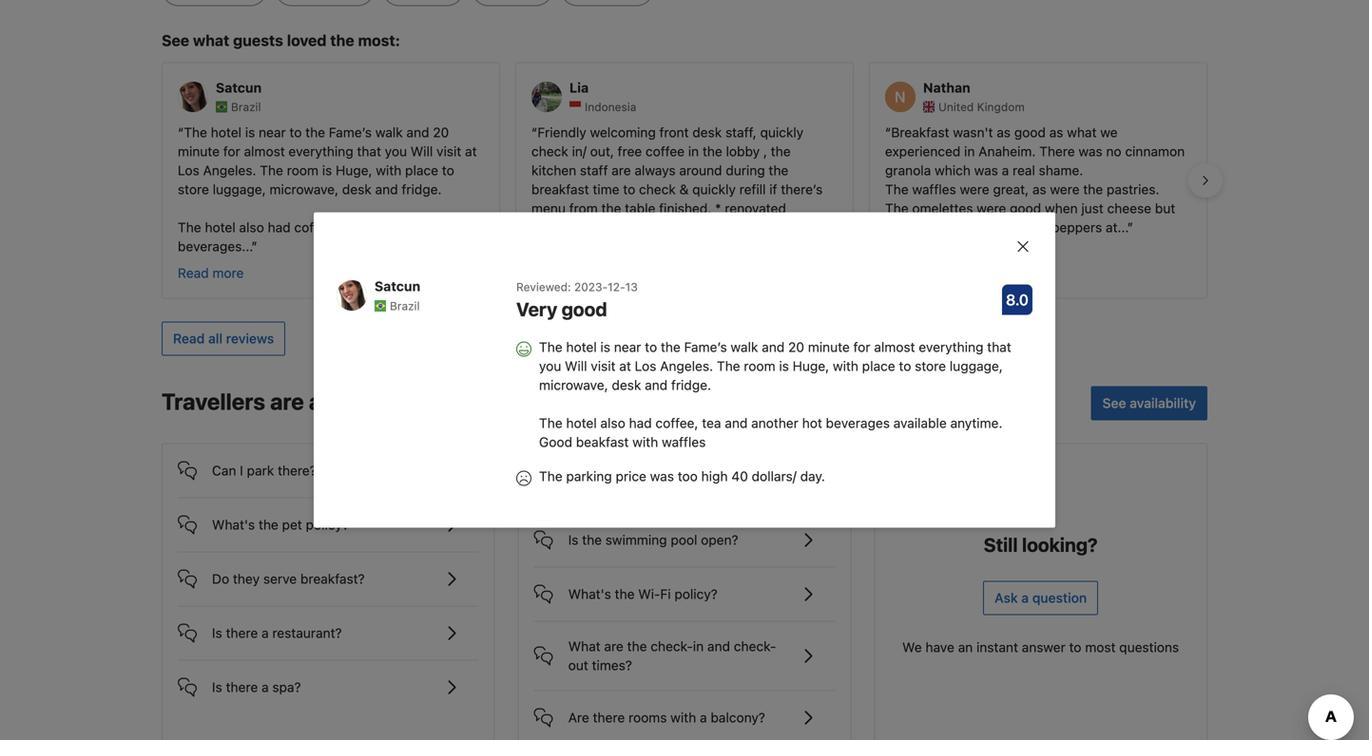 Task type: locate. For each thing, give the bounding box(es) containing it.
rooms inside 'are there rooms with a private bathroom?'
[[629, 461, 667, 477]]

0 horizontal spatial angeles.
[[203, 163, 256, 178]]

a left real
[[1002, 163, 1009, 178]]

1 vertical spatial policy?
[[675, 587, 718, 603]]

1 horizontal spatial hot
[[802, 416, 822, 431]]

0 vertical spatial waffles
[[912, 182, 956, 197]]

front
[[659, 125, 689, 140]]

good
[[539, 435, 572, 450]]

friendly
[[538, 125, 586, 140]]

desk inside " friendly welcoming front desk staff, quickly check in/ out, free coffee in the lobby , the kitchen staff are always around during the breakfast time to check & quickly refill if there's menu from the table  finished, * renovated bathroom, *...
[[693, 125, 722, 140]]

0 horizontal spatial what's
[[212, 517, 255, 533]]

rooms down times?
[[629, 710, 667, 726]]

1 vertical spatial what
[[1067, 125, 1097, 140]]

walk
[[375, 125, 403, 140], [731, 339, 758, 355]]

anaheim.
[[979, 144, 1036, 159]]

wasn't
[[953, 125, 993, 140]]

desk inside " the hotel is near to the fame's walk and 20 minute for almost everything that you will visit at los angeles. the room is huge, with place to store luggage, microwave, desk and fridge. the hotel also had coffee, tea and another hot beverages...
[[342, 182, 372, 197]]

are for travellers are asking
[[270, 389, 304, 415]]

real
[[1013, 163, 1035, 178]]

1 horizontal spatial policy?
[[675, 587, 718, 603]]

at inside "the hotel is near to the fame's walk and 20 minute for almost everything that you will visit at los angeles. the room is huge, with place to store luggage, microwave, desk and fridge. the hotel also had coffee, tea and another hot beverages available anytime. good beakfast with waffles"
[[619, 358, 631, 374]]

what inside " breakfast wasn't as good as what we experienced in anaheim. there was no cinnamon granola which was a real shame. the waffles were great, as were the pastries. the omelettes were good when just cheese but gets weird when filled with peppers at...
[[1067, 125, 1097, 140]]

0 horizontal spatial another
[[390, 220, 437, 235]]

1 vertical spatial will
[[565, 358, 587, 374]]

angeles. inside "the hotel is near to the fame's walk and 20 minute for almost everything that you will visit at los angeles. the room is huge, with place to store luggage, microwave, desk and fridge. the hotel also had coffee, tea and another hot beverages available anytime. good beakfast with waffles"
[[660, 358, 713, 374]]

1 horizontal spatial "
[[532, 125, 538, 140]]

1 horizontal spatial desk
[[612, 378, 641, 393]]

1 vertical spatial los
[[635, 358, 656, 374]]

a left restaurant?
[[262, 626, 269, 641]]

1 vertical spatial hot
[[802, 416, 822, 431]]

0 vertical spatial tea
[[341, 220, 360, 235]]

brazil image inside very good dialog
[[375, 300, 386, 312]]

los down 13
[[635, 358, 656, 374]]

0 vertical spatial hot
[[441, 220, 461, 235]]

scored 8.0 element
[[1002, 285, 1033, 315]]

check
[[532, 144, 568, 159], [639, 182, 676, 197]]

read inside read all reviews button
[[173, 331, 205, 347]]

place inside " the hotel is near to the fame's walk and 20 minute for almost everything that you will visit at los angeles. the room is huge, with place to store luggage, microwave, desk and fridge. the hotel also had coffee, tea and another hot beverages...
[[405, 163, 438, 178]]

at...
[[1106, 220, 1127, 235]]

walk inside " the hotel is near to the fame's walk and 20 minute for almost everything that you will visit at los angeles. the room is huge, with place to store luggage, microwave, desk and fridge. the hotel also had coffee, tea and another hot beverages...
[[375, 125, 403, 140]]

satcun inside this is a carousel with rotating slides. it displays featured reviews of the property. use next and previous buttons to navigate. region
[[216, 80, 262, 95]]

microwave, inside "the hotel is near to the fame's walk and 20 minute for almost everything that you will visit at los angeles. the room is huge, with place to store luggage, microwave, desk and fridge. the hotel also had coffee, tea and another hot beverages available anytime. good beakfast with waffles"
[[539, 378, 608, 393]]

hot inside " the hotel is near to the fame's walk and 20 minute for almost everything that you will visit at los angeles. the room is huge, with place to store luggage, microwave, desk and fridge. the hotel also had coffee, tea and another hot beverages...
[[441, 220, 461, 235]]

" breakfast wasn't as good as what we experienced in anaheim. there was no cinnamon granola which was a real shame. the waffles were great, as were the pastries. the omelettes were good when just cheese but gets weird when filled with peppers at...
[[885, 125, 1185, 235]]

ask a question
[[995, 591, 1087, 606]]

check- up balcony?
[[734, 639, 776, 655]]

1 vertical spatial huge,
[[793, 358, 829, 374]]

what's down the i
[[212, 517, 255, 533]]

will inside " the hotel is near to the fame's walk and 20 minute for almost everything that you will visit at los angeles. the room is huge, with place to store luggage, microwave, desk and fridge. the hotel also had coffee, tea and another hot beverages...
[[411, 144, 433, 159]]

1 vertical spatial near
[[614, 339, 641, 355]]

to inside " friendly welcoming front desk staff, quickly check in/ out, free coffee in the lobby , the kitchen staff are always around during the breakfast time to check & quickly refill if there's menu from the table  finished, * renovated bathroom, *...
[[623, 182, 635, 197]]

2 horizontal spatial as
[[1049, 125, 1063, 140]]

1 vertical spatial angeles.
[[660, 358, 713, 374]]

a left the spa? at the left bottom of page
[[262, 680, 269, 696]]

rooms left too
[[629, 461, 667, 477]]

in up around
[[688, 144, 699, 159]]

is
[[568, 533, 579, 548], [212, 626, 222, 641], [212, 680, 222, 696]]

2 horizontal spatial "
[[885, 125, 891, 140]]

1 vertical spatial satcun
[[375, 279, 421, 294]]

beverages
[[826, 416, 890, 431]]

are left asking
[[270, 389, 304, 415]]

had
[[268, 220, 291, 235], [629, 416, 652, 431]]

" for " breakfast wasn't as good as what we experienced in anaheim. there was no cinnamon granola which was a real shame. the waffles were great, as were the pastries. the omelettes were good when just cheese but gets weird when filled with peppers at...
[[885, 125, 891, 140]]

we
[[1100, 125, 1118, 140]]

0 vertical spatial "
[[1127, 220, 1133, 235]]

good down 2023-
[[562, 298, 607, 320]]

travellers
[[162, 389, 265, 415]]

0 horizontal spatial los
[[178, 163, 199, 178]]

are up times?
[[604, 639, 624, 655]]

kitchen
[[532, 163, 576, 178]]

table
[[625, 201, 656, 216]]

store inside "the hotel is near to the fame's walk and 20 minute for almost everything that you will visit at los angeles. the room is huge, with place to store luggage, microwave, desk and fridge. the hotel also had coffee, tea and another hot beverages available anytime. good beakfast with waffles"
[[915, 358, 946, 374]]

another
[[390, 220, 437, 235], [751, 416, 799, 431]]

0 horizontal spatial had
[[268, 220, 291, 235]]

0 vertical spatial coffee,
[[294, 220, 337, 235]]

2 vertical spatial desk
[[612, 378, 641, 393]]

answer
[[1022, 640, 1066, 656]]

place inside "the hotel is near to the fame's walk and 20 minute for almost everything that you will visit at los angeles. the room is huge, with place to store luggage, microwave, desk and fridge. the hotel also had coffee, tea and another hot beverages available anytime. good beakfast with waffles"
[[862, 358, 895, 374]]

as up the there
[[1049, 125, 1063, 140]]

granola
[[885, 163, 931, 178]]

are inside "button"
[[568, 710, 589, 726]]

are for are there rooms with a balcony?
[[568, 710, 589, 726]]

there
[[593, 461, 625, 477], [226, 626, 258, 641], [226, 680, 258, 696], [593, 710, 625, 726]]

quickly up , on the right
[[760, 125, 804, 140]]

0 vertical spatial will
[[411, 144, 433, 159]]

swimming
[[606, 533, 667, 548]]

0 vertical spatial brazil
[[231, 100, 261, 114]]

0 vertical spatial walk
[[375, 125, 403, 140]]

are down free
[[612, 163, 631, 178]]

times?
[[592, 658, 632, 674]]

" inside " breakfast wasn't as good as what we experienced in anaheim. there was no cinnamon granola which was a real shame. the waffles were great, as were the pastries. the omelettes were good when just cheese but gets weird when filled with peppers at...
[[885, 125, 891, 140]]

1 vertical spatial also
[[600, 416, 625, 431]]

2 check- from the left
[[734, 639, 776, 655]]

there up bathroom?
[[593, 461, 625, 477]]

0 vertical spatial you
[[385, 144, 407, 159]]

rooms for private
[[629, 461, 667, 477]]

luggage, up beverages...
[[213, 182, 266, 197]]

0 vertical spatial is
[[568, 533, 579, 548]]

was left too
[[650, 469, 674, 484]]

angeles.
[[203, 163, 256, 178], [660, 358, 713, 374]]

1 horizontal spatial you
[[539, 358, 561, 374]]

very good dialog
[[291, 190, 1078, 551]]

1 horizontal spatial waffles
[[912, 182, 956, 197]]

0 horizontal spatial also
[[239, 220, 264, 235]]

0 horizontal spatial store
[[178, 182, 209, 197]]

1 horizontal spatial what's
[[568, 587, 611, 603]]

travellers are asking
[[162, 389, 379, 415]]

when up peppers
[[1045, 201, 1078, 216]]

1 horizontal spatial almost
[[874, 339, 915, 355]]

0 horizontal spatial when
[[953, 220, 986, 235]]

2 vertical spatial are
[[604, 639, 624, 655]]

there's
[[781, 182, 823, 197]]

what's inside what's the pet policy? button
[[212, 517, 255, 533]]

policy? right pet
[[306, 517, 349, 533]]

1 are from the top
[[568, 461, 589, 477]]

almost inside " the hotel is near to the fame's walk and 20 minute for almost everything that you will visit at los angeles. the room is huge, with place to store luggage, microwave, desk and fridge. the hotel also had coffee, tea and another hot beverages...
[[244, 144, 285, 159]]

0 horizontal spatial brazil image
[[216, 101, 227, 113]]

room
[[287, 163, 319, 178], [744, 358, 776, 374]]

can
[[212, 463, 236, 479]]

also inside "the hotel is near to the fame's walk and 20 minute for almost everything that you will visit at los angeles. the room is huge, with place to store luggage, microwave, desk and fridge. the hotel also had coffee, tea and another hot beverages available anytime. good beakfast with waffles"
[[600, 416, 625, 431]]

minute
[[178, 144, 220, 159], [808, 339, 850, 355]]

1 vertical spatial you
[[539, 358, 561, 374]]

read for read more
[[178, 265, 209, 281]]

in down "what's the wi-fi policy?" button at the bottom of page
[[693, 639, 704, 655]]

see inside button
[[1103, 396, 1126, 411]]

read more button
[[178, 264, 244, 283]]

when down omelettes
[[953, 220, 986, 235]]

2 " from the left
[[532, 125, 538, 140]]

1 horizontal spatial los
[[635, 358, 656, 374]]

ask a question button
[[983, 582, 1098, 616]]

is left the spa? at the left bottom of page
[[212, 680, 222, 696]]

1 horizontal spatial check
[[639, 182, 676, 197]]

policy? right fi
[[675, 587, 718, 603]]

store up beverages...
[[178, 182, 209, 197]]

this is a carousel with rotating slides. it displays featured reviews of the property. use next and previous buttons to navigate. region
[[146, 54, 1223, 307]]

0 vertical spatial desk
[[693, 125, 722, 140]]

1 horizontal spatial brazil image
[[375, 300, 386, 312]]

1 vertical spatial place
[[862, 358, 895, 374]]

looking?
[[1022, 534, 1098, 556]]

another inside "the hotel is near to the fame's walk and 20 minute for almost everything that you will visit at los angeles. the room is huge, with place to store luggage, microwave, desk and fridge. the hotel also had coffee, tea and another hot beverages available anytime. good beakfast with waffles"
[[751, 416, 799, 431]]

0 vertical spatial rooms
[[629, 461, 667, 477]]

check- down fi
[[651, 639, 693, 655]]

0 vertical spatial store
[[178, 182, 209, 197]]

was
[[1079, 144, 1103, 159], [974, 163, 998, 178], [650, 469, 674, 484]]

0 horizontal spatial brazil
[[231, 100, 261, 114]]

was inside very good dialog
[[650, 469, 674, 484]]

0 vertical spatial minute
[[178, 144, 220, 159]]

1 vertical spatial is
[[212, 626, 222, 641]]

desk inside "the hotel is near to the fame's walk and 20 minute for almost everything that you will visit at los angeles. the room is huge, with place to store luggage, microwave, desk and fridge. the hotel also had coffee, tea and another hot beverages available anytime. good beakfast with waffles"
[[612, 378, 641, 393]]

see availability button
[[1091, 387, 1208, 421]]

coffee,
[[294, 220, 337, 235], [656, 416, 698, 431]]

*
[[715, 201, 721, 216]]

fame's
[[329, 125, 372, 140], [684, 339, 727, 355]]

time
[[593, 182, 620, 197]]

see left availability
[[1103, 396, 1126, 411]]

1 vertical spatial fridge.
[[671, 378, 711, 393]]

los
[[178, 163, 199, 178], [635, 358, 656, 374]]

los up beverages...
[[178, 163, 199, 178]]

in/
[[572, 144, 587, 159]]

8.0
[[1006, 291, 1029, 309]]

0 horizontal spatial at
[[465, 144, 477, 159]]

are for are there rooms with a private bathroom?
[[568, 461, 589, 477]]

were down shame.
[[1050, 182, 1080, 197]]

waffles up the parking price was too high 40 dollars/ day.
[[662, 435, 706, 450]]

satcun inside very good dialog
[[375, 279, 421, 294]]

as up the anaheim.
[[997, 125, 1011, 140]]

experienced
[[885, 144, 961, 159]]

quickly
[[760, 125, 804, 140], [692, 182, 736, 197]]

0 vertical spatial are
[[568, 461, 589, 477]]

lia
[[570, 80, 589, 95]]

is down bathroom?
[[568, 533, 579, 548]]

check down always at the left top of the page
[[639, 182, 676, 197]]

also up beakfast
[[600, 416, 625, 431]]

0 vertical spatial luggage,
[[213, 182, 266, 197]]

1 horizontal spatial at
[[619, 358, 631, 374]]

filled
[[989, 220, 1019, 235]]

great,
[[993, 182, 1029, 197]]

fridge.
[[402, 182, 442, 197], [671, 378, 711, 393]]

1 horizontal spatial store
[[915, 358, 946, 374]]

0 horizontal spatial see
[[162, 31, 189, 50]]

1 vertical spatial had
[[629, 416, 652, 431]]

1 vertical spatial minute
[[808, 339, 850, 355]]

brazil image
[[216, 101, 227, 113], [375, 300, 386, 312]]

are inside 'are there rooms with a private bathroom?'
[[568, 461, 589, 477]]

0 horizontal spatial "
[[178, 125, 184, 140]]

1 horizontal spatial for
[[854, 339, 871, 355]]

was left no
[[1079, 144, 1103, 159]]

will
[[411, 144, 433, 159], [565, 358, 587, 374]]

is there a restaurant?
[[212, 626, 342, 641]]

good up the anaheim.
[[1014, 125, 1046, 140]]

ask
[[995, 591, 1018, 606]]

0 horizontal spatial minute
[[178, 144, 220, 159]]

room inside " the hotel is near to the fame's walk and 20 minute for almost everything that you will visit at los angeles. the room is huge, with place to store luggage, microwave, desk and fridge. the hotel also had coffee, tea and another hot beverages...
[[287, 163, 319, 178]]

luggage,
[[213, 182, 266, 197], [950, 358, 1003, 374]]

3 " from the left
[[885, 125, 891, 140]]

0 vertical spatial room
[[287, 163, 319, 178]]

read left all
[[173, 331, 205, 347]]

0 horizontal spatial microwave,
[[270, 182, 339, 197]]

1 rooms from the top
[[629, 461, 667, 477]]

parking
[[566, 469, 612, 484]]

just
[[1082, 201, 1104, 216]]

that inside " the hotel is near to the fame's walk and 20 minute for almost everything that you will visit at los angeles. the room is huge, with place to store luggage, microwave, desk and fridge. the hotel also had coffee, tea and another hot beverages...
[[357, 144, 381, 159]]

1 vertical spatial store
[[915, 358, 946, 374]]

see left guests
[[162, 31, 189, 50]]

what's inside "what's the wi-fi policy?" button
[[568, 587, 611, 603]]

1 vertical spatial coffee,
[[656, 416, 698, 431]]

2 are from the top
[[568, 710, 589, 726]]

in inside the what are the check-in and check- out times?
[[693, 639, 704, 655]]

" up reviews
[[252, 239, 257, 254]]

is for is there a spa?
[[212, 680, 222, 696]]

pool
[[671, 533, 697, 548]]

" down cheese at the top right of the page
[[1127, 220, 1133, 235]]

rooms for balcony?
[[629, 710, 667, 726]]

near down 13
[[614, 339, 641, 355]]

waffles up omelettes
[[912, 182, 956, 197]]

what
[[568, 639, 601, 655]]

high
[[701, 469, 728, 484]]

luggage, up anytime.
[[950, 358, 1003, 374]]

0 horizontal spatial that
[[357, 144, 381, 159]]

near inside " the hotel is near to the fame's walk and 20 minute for almost everything that you will visit at los angeles. the room is huge, with place to store luggage, microwave, desk and fridge. the hotel also had coffee, tea and another hot beverages...
[[259, 125, 286, 140]]

there inside "button"
[[593, 710, 625, 726]]

shame.
[[1039, 163, 1083, 178]]

brazil image inside this is a carousel with rotating slides. it displays featured reviews of the property. use next and previous buttons to navigate. region
[[216, 101, 227, 113]]

there for are there rooms with a balcony?
[[593, 710, 625, 726]]

near inside "the hotel is near to the fame's walk and 20 minute for almost everything that you will visit at los angeles. the room is huge, with place to store luggage, microwave, desk and fridge. the hotel also had coffee, tea and another hot beverages available anytime. good beakfast with waffles"
[[614, 339, 641, 355]]

0 vertical spatial at
[[465, 144, 477, 159]]

the inside the what are the check-in and check- out times?
[[627, 639, 647, 655]]

read down beverages...
[[178, 265, 209, 281]]

also up beverages...
[[239, 220, 264, 235]]

to
[[290, 125, 302, 140], [442, 163, 454, 178], [623, 182, 635, 197], [645, 339, 657, 355], [899, 358, 911, 374], [1069, 640, 1082, 656]]

tea
[[341, 220, 360, 235], [702, 416, 721, 431]]

0 horizontal spatial almost
[[244, 144, 285, 159]]

0 vertical spatial satcun
[[216, 80, 262, 95]]

as
[[997, 125, 1011, 140], [1049, 125, 1063, 140], [1033, 182, 1047, 197]]

0 vertical spatial another
[[390, 220, 437, 235]]

1 vertical spatial brazil
[[390, 299, 420, 313]]

huge, inside " the hotel is near to the fame's walk and 20 minute for almost everything that you will visit at los angeles. the room is huge, with place to store luggage, microwave, desk and fridge. the hotel also had coffee, tea and another hot beverages...
[[336, 163, 372, 178]]

" inside " the hotel is near to the fame's walk and 20 minute for almost everything that you will visit at los angeles. the room is huge, with place to store luggage, microwave, desk and fridge. the hotel also had coffee, tea and another hot beverages...
[[178, 125, 184, 140]]

spa?
[[272, 680, 301, 696]]

0 vertical spatial also
[[239, 220, 264, 235]]

1 " from the left
[[178, 125, 184, 140]]

0 horizontal spatial tea
[[341, 220, 360, 235]]

2 rooms from the top
[[629, 710, 667, 726]]

1 horizontal spatial 20
[[788, 339, 804, 355]]

0 horizontal spatial fridge.
[[402, 182, 442, 197]]

guests
[[233, 31, 283, 50]]

are down out
[[568, 710, 589, 726]]

the inside "the hotel is near to the fame's walk and 20 minute for almost everything that you will visit at los angeles. the room is huge, with place to store luggage, microwave, desk and fridge. the hotel also had coffee, tea and another hot beverages available anytime. good beakfast with waffles"
[[661, 339, 681, 355]]

good down the great,
[[1010, 201, 1041, 216]]

what left we
[[1067, 125, 1097, 140]]

0 vertical spatial good
[[1014, 125, 1046, 140]]

0 vertical spatial near
[[259, 125, 286, 140]]

private
[[711, 461, 753, 477]]

are
[[612, 163, 631, 178], [270, 389, 304, 415], [604, 639, 624, 655]]

0 vertical spatial microwave,
[[270, 182, 339, 197]]

were
[[960, 182, 990, 197], [1050, 182, 1080, 197], [977, 201, 1006, 216]]

good inside reviewed: 2023-12-13 very good
[[562, 298, 607, 320]]

there inside 'are there rooms with a private bathroom?'
[[593, 461, 625, 477]]

there down times?
[[593, 710, 625, 726]]

what's up "what"
[[568, 587, 611, 603]]

always
[[635, 163, 676, 178]]

with inside 'are there rooms with a private bathroom?'
[[671, 461, 696, 477]]

is down do
[[212, 626, 222, 641]]

check up kitchen on the top left of page
[[532, 144, 568, 159]]

will inside "the hotel is near to the fame's walk and 20 minute for almost everything that you will visit at los angeles. the room is huge, with place to store luggage, microwave, desk and fridge. the hotel also had coffee, tea and another hot beverages available anytime. good beakfast with waffles"
[[565, 358, 587, 374]]

you inside " the hotel is near to the fame's walk and 20 minute for almost everything that you will visit at los angeles. the room is huge, with place to store luggage, microwave, desk and fridge. the hotel also had coffee, tea and another hot beverages...
[[385, 144, 407, 159]]

1 vertical spatial what's
[[568, 587, 611, 603]]

a right too
[[700, 461, 707, 477]]

the inside " the hotel is near to the fame's walk and 20 minute for almost everything that you will visit at los angeles. the room is huge, with place to store luggage, microwave, desk and fridge. the hotel also had coffee, tea and another hot beverages...
[[305, 125, 325, 140]]

0 vertical spatial see
[[162, 31, 189, 50]]

anytime.
[[950, 416, 1003, 431]]

read for read all reviews
[[173, 331, 205, 347]]

1 vertical spatial almost
[[874, 339, 915, 355]]

0 horizontal spatial was
[[650, 469, 674, 484]]

are inside the what are the check-in and check- out times?
[[604, 639, 624, 655]]

everything inside "the hotel is near to the fame's walk and 20 minute for almost everything that you will visit at los angeles. the room is huge, with place to store luggage, microwave, desk and fridge. the hotel also had coffee, tea and another hot beverages available anytime. good beakfast with waffles"
[[919, 339, 984, 355]]

1 horizontal spatial another
[[751, 416, 799, 431]]

satcun
[[216, 80, 262, 95], [375, 279, 421, 294]]

united
[[939, 100, 974, 114]]

0 horizontal spatial satcun
[[216, 80, 262, 95]]

as down real
[[1033, 182, 1047, 197]]

1 vertical spatial another
[[751, 416, 799, 431]]

0 horizontal spatial waffles
[[662, 435, 706, 450]]

huge,
[[336, 163, 372, 178], [793, 358, 829, 374]]

waffles
[[912, 182, 956, 197], [662, 435, 706, 450]]

everything inside " the hotel is near to the fame's walk and 20 minute for almost everything that you will visit at los angeles. the room is huge, with place to store luggage, microwave, desk and fridge. the hotel also had coffee, tea and another hot beverages...
[[289, 144, 353, 159]]

" for but
[[1127, 220, 1133, 235]]

are up bathroom?
[[568, 461, 589, 477]]

store up available
[[915, 358, 946, 374]]

near down see what guests loved the most:
[[259, 125, 286, 140]]

brazil inside this is a carousel with rotating slides. it displays featured reviews of the property. use next and previous buttons to navigate. region
[[231, 100, 261, 114]]

2 vertical spatial is
[[212, 680, 222, 696]]

another inside " the hotel is near to the fame's walk and 20 minute for almost everything that you will visit at los angeles. the room is huge, with place to store luggage, microwave, desk and fridge. the hotel also had coffee, tea and another hot beverages...
[[390, 220, 437, 235]]

" the hotel is near to the fame's walk and 20 minute for almost everything that you will visit at los angeles. the room is huge, with place to store luggage, microwave, desk and fridge. the hotel also had coffee, tea and another hot beverages...
[[178, 125, 477, 254]]

store
[[178, 182, 209, 197], [915, 358, 946, 374]]

beakfast
[[576, 435, 629, 450]]

what
[[193, 31, 230, 50], [1067, 125, 1097, 140]]

there left the spa? at the left bottom of page
[[226, 680, 258, 696]]

a left balcony?
[[700, 710, 707, 726]]

in down wasn't
[[964, 144, 975, 159]]

what left guests
[[193, 31, 230, 50]]

0 horizontal spatial hot
[[441, 220, 461, 235]]

visit
[[437, 144, 461, 159], [591, 358, 616, 374]]

0 vertical spatial what
[[193, 31, 230, 50]]

there down they
[[226, 626, 258, 641]]

what's the wi-fi policy? button
[[534, 568, 835, 606]]

breakfast
[[891, 125, 949, 140]]

united kingdom image
[[923, 101, 935, 113]]

quickly up * on the right of the page
[[692, 182, 736, 197]]

rooms inside "button"
[[629, 710, 667, 726]]

you
[[385, 144, 407, 159], [539, 358, 561, 374]]

visit inside " the hotel is near to the fame's walk and 20 minute for almost everything that you will visit at los angeles. the room is huge, with place to store luggage, microwave, desk and fridge. the hotel also had coffee, tea and another hot beverages...
[[437, 144, 461, 159]]

what are the check-in and check- out times? button
[[534, 622, 835, 676]]

2 vertical spatial was
[[650, 469, 674, 484]]

at
[[465, 144, 477, 159], [619, 358, 631, 374]]

indonesia
[[585, 100, 637, 114]]

question
[[1032, 591, 1087, 606]]

1 horizontal spatial also
[[600, 416, 625, 431]]

" for hotel
[[252, 239, 257, 254]]

are there rooms with a balcony? button
[[534, 692, 835, 730]]

1 vertical spatial are
[[568, 710, 589, 726]]

0 horizontal spatial 20
[[433, 125, 449, 140]]

out,
[[590, 144, 614, 159]]

1 vertical spatial rooms
[[629, 710, 667, 726]]

minute inside " the hotel is near to the fame's walk and 20 minute for almost everything that you will visit at los angeles. the room is huge, with place to store luggage, microwave, desk and fridge. the hotel also had coffee, tea and another hot beverages...
[[178, 144, 220, 159]]

was down the anaheim.
[[974, 163, 998, 178]]

0 vertical spatial visit
[[437, 144, 461, 159]]

1 vertical spatial quickly
[[692, 182, 736, 197]]

with inside " breakfast wasn't as good as what we experienced in anaheim. there was no cinnamon granola which was a real shame. the waffles were great, as were the pastries. the omelettes were good when just cheese but gets weird when filled with peppers at...
[[1022, 220, 1048, 235]]

" inside " friendly welcoming front desk staff, quickly check in/ out, free coffee in the lobby , the kitchen staff are always around during the breakfast time to check & quickly refill if there's menu from the table  finished, * renovated bathroom, *...
[[532, 125, 538, 140]]

walk inside "the hotel is near to the fame's walk and 20 minute for almost everything that you will visit at los angeles. the room is huge, with place to store luggage, microwave, desk and fridge. the hotel also had coffee, tea and another hot beverages available anytime. good beakfast with waffles"
[[731, 339, 758, 355]]

1 horizontal spatial huge,
[[793, 358, 829, 374]]

with inside "button"
[[671, 710, 696, 726]]



Task type: vqa. For each thing, say whether or not it's contained in the screenshot.
Single Room with Courtyard View Courtyard
no



Task type: describe. For each thing, give the bounding box(es) containing it.
see what guests loved the most:
[[162, 31, 400, 50]]

what's the pet policy?
[[212, 517, 349, 533]]

dollars/
[[752, 469, 797, 484]]

in inside " breakfast wasn't as good as what we experienced in anaheim. there was no cinnamon granola which was a real shame. the waffles were great, as were the pastries. the omelettes were good when just cheese but gets weird when filled with peppers at...
[[964, 144, 975, 159]]

0 vertical spatial quickly
[[760, 125, 804, 140]]

can i park there? button
[[178, 445, 479, 483]]

what's the wi-fi policy?
[[568, 587, 718, 603]]

1 horizontal spatial was
[[974, 163, 998, 178]]

pet
[[282, 517, 302, 533]]

united kingdom
[[939, 100, 1025, 114]]

los inside "the hotel is near to the fame's walk and 20 minute for almost everything that you will visit at los angeles. the room is huge, with place to store luggage, microwave, desk and fridge. the hotel also had coffee, tea and another hot beverages available anytime. good beakfast with waffles"
[[635, 358, 656, 374]]

12-
[[608, 281, 625, 294]]

read all reviews
[[173, 331, 274, 347]]

for inside " the hotel is near to the fame's walk and 20 minute for almost everything that you will visit at los angeles. the room is huge, with place to store luggage, microwave, desk and fridge. the hotel also had coffee, tea and another hot beverages...
[[223, 144, 240, 159]]

cheese
[[1107, 201, 1152, 216]]

for inside "the hotel is near to the fame's walk and 20 minute for almost everything that you will visit at los angeles. the room is huge, with place to store luggage, microwave, desk and fridge. the hotel also had coffee, tea and another hot beverages available anytime. good beakfast with waffles"
[[854, 339, 871, 355]]

store inside " the hotel is near to the fame's walk and 20 minute for almost everything that you will visit at los angeles. the room is huge, with place to store luggage, microwave, desk and fridge. the hotel also had coffee, tea and another hot beverages...
[[178, 182, 209, 197]]

are for what are the check-in and check- out times?
[[604, 639, 624, 655]]

&
[[679, 182, 689, 197]]

luggage, inside "the hotel is near to the fame's walk and 20 minute for almost everything that you will visit at los angeles. the room is huge, with place to store luggage, microwave, desk and fridge. the hotel also had coffee, tea and another hot beverages available anytime. good beakfast with waffles"
[[950, 358, 1003, 374]]

do they serve breakfast? button
[[178, 553, 479, 591]]

most:
[[358, 31, 400, 50]]

read all reviews button
[[162, 322, 285, 356]]

0 horizontal spatial as
[[997, 125, 1011, 140]]

at inside " the hotel is near to the fame's walk and 20 minute for almost everything that you will visit at los angeles. the room is huge, with place to store luggage, microwave, desk and fridge. the hotel also had coffee, tea and another hot beverages...
[[465, 144, 477, 159]]

have
[[926, 640, 955, 656]]

very
[[516, 298, 557, 320]]

visit inside "the hotel is near to the fame's walk and 20 minute for almost everything that you will visit at los angeles. the room is huge, with place to store luggage, microwave, desk and fridge. the hotel also had coffee, tea and another hot beverages available anytime. good beakfast with waffles"
[[591, 358, 616, 374]]

weird
[[916, 220, 949, 235]]

with inside " the hotel is near to the fame's walk and 20 minute for almost everything that you will visit at los angeles. the room is huge, with place to store luggage, microwave, desk and fridge. the hotel also had coffee, tea and another hot beverages...
[[376, 163, 402, 178]]

tea inside "the hotel is near to the fame's walk and 20 minute for almost everything that you will visit at los angeles. the room is huge, with place to store luggage, microwave, desk and fridge. the hotel also had coffee, tea and another hot beverages available anytime. good beakfast with waffles"
[[702, 416, 721, 431]]

still looking?
[[984, 534, 1098, 556]]

questions
[[1119, 640, 1179, 656]]

luggage, inside " the hotel is near to the fame's walk and 20 minute for almost everything that you will visit at los angeles. the room is huge, with place to store luggage, microwave, desk and fridge. the hotel also had coffee, tea and another hot beverages...
[[213, 182, 266, 197]]

balcony?
[[711, 710, 765, 726]]

coffee, inside "the hotel is near to the fame's walk and 20 minute for almost everything that you will visit at los angeles. the room is huge, with place to store luggage, microwave, desk and fridge. the hotel also had coffee, tea and another hot beverages available anytime. good beakfast with waffles"
[[656, 416, 698, 431]]

that inside "the hotel is near to the fame's walk and 20 minute for almost everything that you will visit at los angeles. the room is huge, with place to store luggage, microwave, desk and fridge. the hotel also had coffee, tea and another hot beverages available anytime. good beakfast with waffles"
[[987, 339, 1012, 355]]

breakfast?
[[300, 572, 365, 587]]

had inside "the hotel is near to the fame's walk and 20 minute for almost everything that you will visit at los angeles. the room is huge, with place to store luggage, microwave, desk and fridge. the hotel also had coffee, tea and another hot beverages available anytime. good beakfast with waffles"
[[629, 416, 652, 431]]

menu
[[532, 201, 566, 216]]

0 horizontal spatial what
[[193, 31, 230, 50]]

bathroom,
[[532, 220, 595, 235]]

waffles inside " breakfast wasn't as good as what we experienced in anaheim. there was no cinnamon granola which was a real shame. the waffles were great, as were the pastries. the omelettes were good when just cheese but gets weird when filled with peppers at...
[[912, 182, 956, 197]]

what's for what's the pet policy?
[[212, 517, 255, 533]]

day.
[[800, 469, 825, 484]]

indonesia image
[[570, 101, 581, 113]]

were up filled
[[977, 201, 1006, 216]]

0 horizontal spatial quickly
[[692, 182, 736, 197]]

the inside " breakfast wasn't as good as what we experienced in anaheim. there was no cinnamon granola which was a real shame. the waffles were great, as were the pastries. the omelettes were good when just cheese but gets weird when filled with peppers at...
[[1083, 182, 1103, 197]]

" for " friendly welcoming front desk staff, quickly check in/ out, free coffee in the lobby , the kitchen staff are always around during the breakfast time to check & quickly refill if there's menu from the table  finished, * renovated bathroom, *...
[[532, 125, 538, 140]]

from
[[569, 201, 598, 216]]

waffles inside "the hotel is near to the fame's walk and 20 minute for almost everything that you will visit at los angeles. the room is huge, with place to store luggage, microwave, desk and fridge. the hotel also had coffee, tea and another hot beverages available anytime. good beakfast with waffles"
[[662, 435, 706, 450]]

still
[[984, 534, 1018, 556]]

asking
[[309, 389, 379, 415]]

what are the check-in and check- out times?
[[568, 639, 776, 674]]

most
[[1085, 640, 1116, 656]]

is for is there a restaurant?
[[212, 626, 222, 641]]

is there a spa?
[[212, 680, 301, 696]]

1 horizontal spatial when
[[1045, 201, 1078, 216]]

lobby
[[726, 144, 760, 159]]

reviews
[[226, 331, 274, 347]]

read more
[[178, 265, 244, 281]]

" friendly welcoming front desk staff, quickly check in/ out, free coffee in the lobby , the kitchen staff are always around during the breakfast time to check & quickly refill if there's menu from the table  finished, * renovated bathroom, *...
[[532, 125, 823, 235]]

are there rooms with a balcony?
[[568, 710, 765, 726]]

see for see what guests loved the most:
[[162, 31, 189, 50]]

20 inside " the hotel is near to the fame's walk and 20 minute for almost everything that you will visit at los angeles. the room is huge, with place to store luggage, microwave, desk and fridge. the hotel also had coffee, tea and another hot beverages...
[[433, 125, 449, 140]]

gets
[[885, 220, 912, 235]]

satcun for brazil image inside the very good dialog
[[375, 279, 421, 294]]

wi-
[[638, 587, 660, 603]]

beverages...
[[178, 239, 252, 254]]

staff,
[[726, 125, 757, 140]]

during
[[726, 163, 765, 178]]

which
[[935, 163, 971, 178]]

fridge. inside "the hotel is near to the fame's walk and 20 minute for almost everything that you will visit at los angeles. the room is huge, with place to store luggage, microwave, desk and fridge. the hotel also had coffee, tea and another hot beverages available anytime. good beakfast with waffles"
[[671, 378, 711, 393]]

if
[[770, 182, 777, 197]]

also inside " the hotel is near to the fame's walk and 20 minute for almost everything that you will visit at los angeles. the room is huge, with place to store luggage, microwave, desk and fridge. the hotel also had coffee, tea and another hot beverages...
[[239, 220, 264, 235]]

fridge. inside " the hotel is near to the fame's walk and 20 minute for almost everything that you will visit at los angeles. the room is huge, with place to store luggage, microwave, desk and fridge. the hotel also had coffee, tea and another hot beverages...
[[402, 182, 442, 197]]

angeles. inside " the hotel is near to the fame's walk and 20 minute for almost everything that you will visit at los angeles. the room is huge, with place to store luggage, microwave, desk and fridge. the hotel also had coffee, tea and another hot beverages...
[[203, 163, 256, 178]]

tea inside " the hotel is near to the fame's walk and 20 minute for almost everything that you will visit at los angeles. the room is huge, with place to store luggage, microwave, desk and fridge. the hotel also had coffee, tea and another hot beverages...
[[341, 220, 360, 235]]

we have an instant answer to most questions
[[903, 640, 1179, 656]]

what's the pet policy? button
[[178, 499, 479, 537]]

1 vertical spatial good
[[1010, 201, 1041, 216]]

are inside " friendly welcoming front desk staff, quickly check in/ out, free coffee in the lobby , the kitchen staff are always around during the breakfast time to check & quickly refill if there's menu from the table  finished, * renovated bathroom, *...
[[612, 163, 631, 178]]

do they serve breakfast?
[[212, 572, 365, 587]]

satcun for brazil image in this is a carousel with rotating slides. it displays featured reviews of the property. use next and previous buttons to navigate. region
[[216, 80, 262, 95]]

loved
[[287, 31, 327, 50]]

los inside " the hotel is near to the fame's walk and 20 minute for almost everything that you will visit at los angeles. the room is huge, with place to store luggage, microwave, desk and fridge. the hotel also had coffee, tea and another hot beverages...
[[178, 163, 199, 178]]

the inside button
[[259, 517, 278, 533]]

fame's inside " the hotel is near to the fame's walk and 20 minute for almost everything that you will visit at los angeles. the room is huge, with place to store luggage, microwave, desk and fridge. the hotel also had coffee, tea and another hot beverages...
[[329, 125, 372, 140]]

all
[[208, 331, 223, 347]]

open?
[[701, 533, 738, 548]]

what's for what's the wi-fi policy?
[[568, 587, 611, 603]]

" for " the hotel is near to the fame's walk and 20 minute for almost everything that you will visit at los angeles. the room is huge, with place to store luggage, microwave, desk and fridge. the hotel also had coffee, tea and another hot beverages...
[[178, 125, 184, 140]]

reviewed: 2023-12-13 very good
[[516, 281, 638, 320]]

price
[[616, 469, 647, 484]]

a inside "button"
[[700, 710, 707, 726]]

there for is there a spa?
[[226, 680, 258, 696]]

the hotel is near to the fame's walk and 20 minute for almost everything that you will visit at los angeles. the room is huge, with place to store luggage, microwave, desk and fridge. the hotel also had coffee, tea and another hot beverages available anytime. good beakfast with waffles
[[539, 339, 1012, 450]]

fame's inside "the hotel is near to the fame's walk and 20 minute for almost everything that you will visit at los angeles. the room is huge, with place to store luggage, microwave, desk and fridge. the hotel also had coffee, tea and another hot beverages available anytime. good beakfast with waffles"
[[684, 339, 727, 355]]

a right the ask
[[1022, 591, 1029, 606]]

a inside 'are there rooms with a private bathroom?'
[[700, 461, 707, 477]]

hot inside "the hotel is near to the fame's walk and 20 minute for almost everything that you will visit at los angeles. the room is huge, with place to store luggage, microwave, desk and fridge. the hotel also had coffee, tea and another hot beverages available anytime. good beakfast with waffles"
[[802, 416, 822, 431]]

is for is the swimming pool open?
[[568, 533, 579, 548]]

there
[[1039, 144, 1075, 159]]

can i park there?
[[212, 463, 316, 479]]

you inside "the hotel is near to the fame's walk and 20 minute for almost everything that you will visit at los angeles. the room is huge, with place to store luggage, microwave, desk and fridge. the hotel also had coffee, tea and another hot beverages available anytime. good beakfast with waffles"
[[539, 358, 561, 374]]

1 check- from the left
[[651, 639, 693, 655]]

nathan
[[923, 80, 971, 95]]

a inside " breakfast wasn't as good as what we experienced in anaheim. there was no cinnamon granola which was a real shame. the waffles were great, as were the pastries. the omelettes were good when just cheese but gets weird when filled with peppers at...
[[1002, 163, 1009, 178]]

*...
[[598, 220, 612, 235]]

more
[[212, 265, 244, 281]]

serve
[[263, 572, 297, 587]]

policy? inside what's the pet policy? button
[[306, 517, 349, 533]]

20 inside "the hotel is near to the fame's walk and 20 minute for almost everything that you will visit at los angeles. the room is huge, with place to store luggage, microwave, desk and fridge. the hotel also had coffee, tea and another hot beverages available anytime. good beakfast with waffles"
[[788, 339, 804, 355]]

in inside " friendly welcoming front desk staff, quickly check in/ out, free coffee in the lobby , the kitchen staff are always around during the breakfast time to check & quickly refill if there's menu from the table  finished, * renovated bathroom, *...
[[688, 144, 699, 159]]

there for is there a restaurant?
[[226, 626, 258, 641]]

minute inside "the hotel is near to the fame's walk and 20 minute for almost everything that you will visit at los angeles. the room is huge, with place to store luggage, microwave, desk and fridge. the hotel also had coffee, tea and another hot beverages available anytime. good beakfast with waffles"
[[808, 339, 850, 355]]

2023-
[[574, 281, 608, 294]]

huge, inside "the hotel is near to the fame's walk and 20 minute for almost everything that you will visit at los angeles. the room is huge, with place to store luggage, microwave, desk and fridge. the hotel also had coffee, tea and another hot beverages available anytime. good beakfast with waffles"
[[793, 358, 829, 374]]

omelettes
[[912, 201, 973, 216]]

0 vertical spatial was
[[1079, 144, 1103, 159]]

had inside " the hotel is near to the fame's walk and 20 minute for almost everything that you will visit at los angeles. the room is huge, with place to store luggage, microwave, desk and fridge. the hotel also had coffee, tea and another hot beverages...
[[268, 220, 291, 235]]

reviewed:
[[516, 281, 571, 294]]

microwave, inside " the hotel is near to the fame's walk and 20 minute for almost everything that you will visit at los angeles. the room is huge, with place to store luggage, microwave, desk and fridge. the hotel also had coffee, tea and another hot beverages...
[[270, 182, 339, 197]]

is the swimming pool open?
[[568, 533, 738, 548]]

are there rooms with a private bathroom? button
[[534, 445, 835, 498]]

and inside the what are the check-in and check- out times?
[[707, 639, 730, 655]]

coffee, inside " the hotel is near to the fame's walk and 20 minute for almost everything that you will visit at los angeles. the room is huge, with place to store luggage, microwave, desk and fridge. the hotel also had coffee, tea and another hot beverages...
[[294, 220, 337, 235]]

0 horizontal spatial check
[[532, 144, 568, 159]]

almost inside "the hotel is near to the fame's walk and 20 minute for almost everything that you will visit at los angeles. the room is huge, with place to store luggage, microwave, desk and fridge. the hotel also had coffee, tea and another hot beverages available anytime. good beakfast with waffles"
[[874, 339, 915, 355]]

welcoming
[[590, 125, 656, 140]]

see availability
[[1103, 396, 1196, 411]]

see for see availability
[[1103, 396, 1126, 411]]

but
[[1155, 201, 1176, 216]]

there for are there rooms with a private bathroom?
[[593, 461, 625, 477]]

1 horizontal spatial as
[[1033, 182, 1047, 197]]

out
[[568, 658, 588, 674]]

fi
[[660, 587, 671, 603]]

we
[[903, 640, 922, 656]]

peppers
[[1052, 220, 1102, 235]]

room inside "the hotel is near to the fame's walk and 20 minute for almost everything that you will visit at los angeles. the room is huge, with place to store luggage, microwave, desk and fridge. the hotel also had coffee, tea and another hot beverages available anytime. good beakfast with waffles"
[[744, 358, 776, 374]]

policy? inside "what's the wi-fi policy?" button
[[675, 587, 718, 603]]

were down which
[[960, 182, 990, 197]]

renovated
[[725, 201, 786, 216]]

restaurant?
[[272, 626, 342, 641]]

availability
[[1130, 396, 1196, 411]]

brazil inside very good dialog
[[390, 299, 420, 313]]



